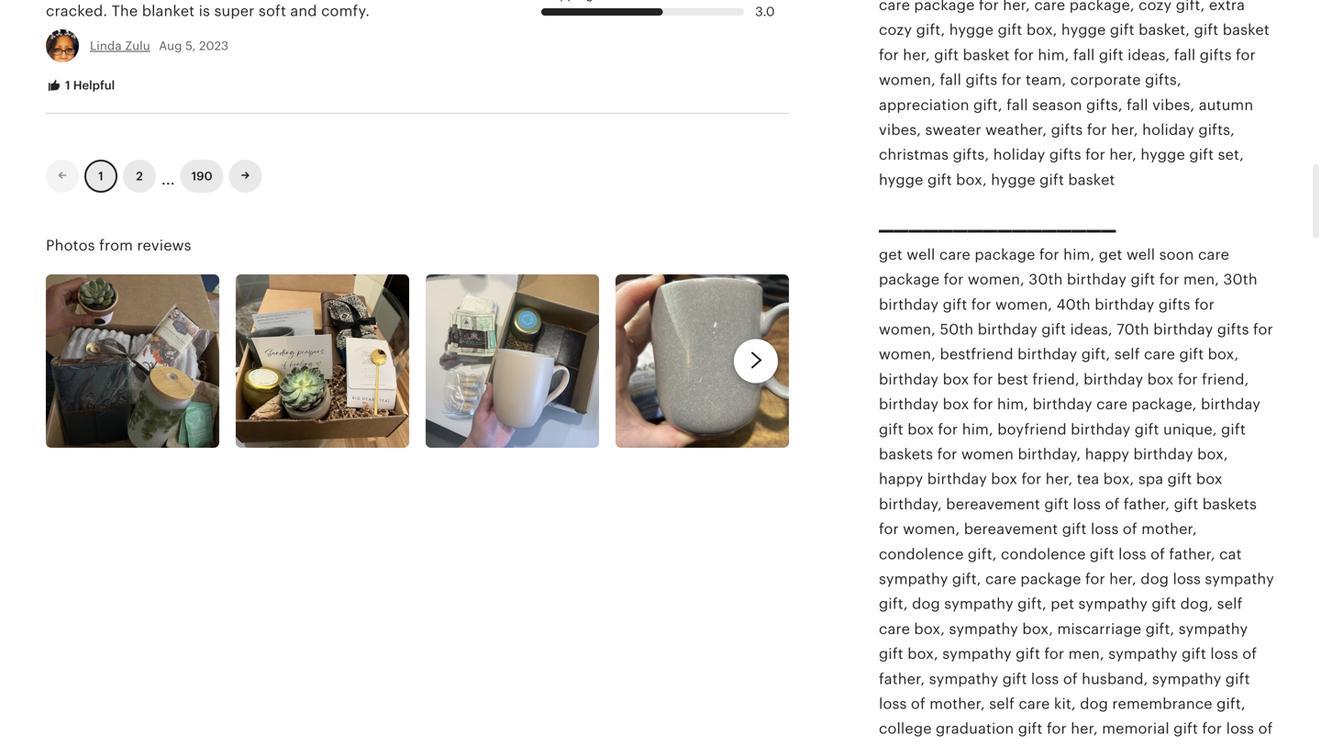 Task type: vqa. For each thing, say whether or not it's contained in the screenshot.
Home
no



Task type: describe. For each thing, give the bounding box(es) containing it.
1 horizontal spatial vibes,
[[1153, 97, 1195, 113]]

0 horizontal spatial basket
[[963, 47, 1010, 63]]

him, down best
[[998, 396, 1029, 413]]

him, up 40th
[[1064, 246, 1095, 263]]

1 friend, from the left
[[1033, 371, 1080, 388]]

gifts, down sweater
[[953, 147, 990, 163]]

2 link
[[123, 160, 156, 193]]

1 vertical spatial self
[[1218, 596, 1243, 612]]

1 horizontal spatial holiday
[[1143, 122, 1195, 138]]

▬▬▬▬▬▬▬▬▬▬▬▬▬▬▬▬
[[879, 221, 1117, 238]]

care package for her, care package, cozy gift, extra cozy gift, hygge gift box, hygge gift basket, gift basket for her, gift basket for him, fall gift ideas, fall gifts for women, fall gifts for team, corporate gifts, appreciation gift, fall season gifts, fall vibes, autumn vibes, sweater weather, gifts for her, holiday gifts, christmas gifts, holiday gifts for her, hygge gift set, hygge gift box, hygge gift basket
[[879, 0, 1270, 188]]

2 well from the left
[[1127, 246, 1156, 263]]

pet
[[1051, 596, 1075, 612]]

best
[[998, 371, 1029, 388]]

aug
[[159, 39, 182, 53]]

from
[[99, 237, 133, 254]]

1 helpful button
[[32, 69, 129, 103]]

1 vertical spatial vibes,
[[879, 122, 922, 138]]

spa
[[1139, 471, 1164, 488]]

1 vertical spatial bereavement
[[964, 521, 1059, 538]]

hygge up corporate
[[1062, 22, 1106, 38]]

▬▬▬▬▬▬▬▬▬▬▬▬▬▬▬▬ get well care package for him, get well soon care package for women, 30th birthday gift for men, 30th birthday gift for women, 40th birthday gifts for women, 50th birthday gift ideas, 70th birthday gifts for women, bestfriend birthday gift, self care gift box, birthday box for best friend, birthday box for friend, birthday box for him, birthday care package, birthday gift box for him, boyfriend birthday gift unique, gift baskets for women birthday, happy birthday box, happy birthday box for her, tea box, spa gift box birthday, bereavement gift loss of father, gift baskets for women, bereavement gift loss of mother, condolence gift, condolence gift loss of father, cat sympathy gift, care package for her, dog loss sympathy gift, dog sympathy gift, pet sympathy gift dog, self care box, sympathy box, miscarriage gift, sympathy gift box, sympathy gift for men, sympathy gift loss of father, sympathy gift loss of husband, sympathy gift loss of mother, self care kit, dog remembrance gift, college graduation gift for her, memorial gift for loss of father, memorial gift for loss of mot
[[879, 221, 1275, 746]]

basket,
[[1139, 22, 1191, 38]]

college
[[879, 721, 932, 737]]

0 horizontal spatial happy
[[879, 471, 924, 488]]

father, left cat
[[1170, 546, 1216, 562]]

hygge down christmas
[[879, 172, 924, 188]]

fall up weather,
[[1007, 97, 1029, 113]]

1 vertical spatial holiday
[[994, 147, 1046, 163]]

0 horizontal spatial cozy
[[879, 22, 913, 38]]

50th
[[940, 321, 974, 338]]

zulu
[[125, 39, 150, 53]]

dog,
[[1181, 596, 1214, 612]]

0 horizontal spatial birthday,
[[879, 496, 943, 513]]

father, down college
[[879, 746, 926, 746]]

2 vertical spatial self
[[990, 696, 1015, 712]]

2 get from the left
[[1099, 246, 1123, 263]]

1 helpful
[[62, 78, 115, 92]]

1 horizontal spatial dog
[[1081, 696, 1109, 712]]

extra
[[1210, 0, 1246, 13]]

gifts, down autumn
[[1199, 122, 1235, 138]]

fall up the 'appreciation'
[[940, 72, 962, 88]]

0 horizontal spatial baskets
[[879, 446, 934, 463]]

fall down basket,
[[1175, 47, 1196, 63]]

0 horizontal spatial dog
[[912, 596, 941, 612]]

1 horizontal spatial baskets
[[1203, 496, 1257, 513]]

unique,
[[1164, 421, 1218, 438]]

season
[[1033, 97, 1083, 113]]

women, inside care package for her, care package, cozy gift, extra cozy gift, hygge gift box, hygge gift basket, gift basket for her, gift basket for him, fall gift ideas, fall gifts for women, fall gifts for team, corporate gifts, appreciation gift, fall season gifts, fall vibes, autumn vibes, sweater weather, gifts for her, holiday gifts, christmas gifts, holiday gifts for her, hygge gift set, hygge gift box, hygge gift basket
[[879, 72, 936, 88]]

father, down spa
[[1124, 496, 1170, 513]]

appreciation
[[879, 97, 970, 113]]

autumn
[[1199, 97, 1254, 113]]

1 30th from the left
[[1029, 271, 1063, 288]]

package, inside care package for her, care package, cozy gift, extra cozy gift, hygge gift box, hygge gift basket, gift basket for her, gift basket for him, fall gift ideas, fall gifts for women, fall gifts for team, corporate gifts, appreciation gift, fall season gifts, fall vibes, autumn vibes, sweater weather, gifts for her, holiday gifts, christmas gifts, holiday gifts for her, hygge gift set, hygge gift box, hygge gift basket
[[1070, 0, 1135, 13]]

remembrance
[[1113, 696, 1213, 712]]

ideas, inside ▬▬▬▬▬▬▬▬▬▬▬▬▬▬▬▬ get well care package for him, get well soon care package for women, 30th birthday gift for men, 30th birthday gift for women, 40th birthday gifts for women, 50th birthday gift ideas, 70th birthday gifts for women, bestfriend birthday gift, self care gift box, birthday box for best friend, birthday box for friend, birthday box for him, birthday care package, birthday gift box for him, boyfriend birthday gift unique, gift baskets for women birthday, happy birthday box, happy birthday box for her, tea box, spa gift box birthday, bereavement gift loss of father, gift baskets for women, bereavement gift loss of mother, condolence gift, condolence gift loss of father, cat sympathy gift, care package for her, dog loss sympathy gift, dog sympathy gift, pet sympathy gift dog, self care box, sympathy box, miscarriage gift, sympathy gift box, sympathy gift for men, sympathy gift loss of father, sympathy gift loss of husband, sympathy gift loss of mother, self care kit, dog remembrance gift, college graduation gift for her, memorial gift for loss of father, memorial gift for loss of mot
[[1071, 321, 1113, 338]]

miscarriage
[[1058, 621, 1142, 637]]

fall up corporate
[[1074, 47, 1095, 63]]

kit,
[[1054, 696, 1076, 712]]

him, up women
[[963, 421, 994, 438]]

1 horizontal spatial happy
[[1086, 446, 1130, 463]]

fall down corporate
[[1127, 97, 1149, 113]]

set,
[[1219, 147, 1245, 163]]

0 horizontal spatial men,
[[1069, 646, 1105, 662]]

linda
[[90, 39, 122, 53]]

40th
[[1057, 296, 1091, 313]]

1 horizontal spatial birthday,
[[1018, 446, 1082, 463]]

1 link
[[84, 160, 117, 193]]

linda zulu link
[[90, 39, 150, 53]]



Task type: locate. For each thing, give the bounding box(es) containing it.
0 vertical spatial 1
[[65, 78, 70, 92]]

basket down season
[[1069, 172, 1116, 188]]

linda zulu aug 5, 2023
[[90, 39, 229, 53]]

package inside care package for her, care package, cozy gift, extra cozy gift, hygge gift box, hygge gift basket, gift basket for her, gift basket for him, fall gift ideas, fall gifts for women, fall gifts for team, corporate gifts, appreciation gift, fall season gifts, fall vibes, autumn vibes, sweater weather, gifts for her, holiday gifts, christmas gifts, holiday gifts for her, hygge gift set, hygge gift box, hygge gift basket
[[915, 0, 975, 13]]

cozy up the 'appreciation'
[[879, 22, 913, 38]]

1 vertical spatial happy
[[879, 471, 924, 488]]

1 vertical spatial ideas,
[[1071, 321, 1113, 338]]

tea
[[1077, 471, 1100, 488]]

1 condolence from the left
[[879, 546, 964, 562]]

cozy up basket,
[[1139, 0, 1172, 13]]

boyfriend
[[998, 421, 1067, 438]]

0 vertical spatial happy
[[1086, 446, 1130, 463]]

loss
[[1073, 496, 1102, 513], [1091, 521, 1119, 538], [1119, 546, 1147, 562], [1173, 571, 1202, 587], [1211, 646, 1239, 662], [1032, 671, 1060, 687], [879, 696, 907, 712], [1227, 721, 1255, 737], [1054, 746, 1082, 746]]

hygge down weather,
[[991, 172, 1036, 188]]

memorial down graduation
[[930, 746, 997, 746]]

him,
[[1038, 47, 1070, 63], [1064, 246, 1095, 263], [998, 396, 1029, 413], [963, 421, 994, 438]]

gift
[[998, 22, 1023, 38], [1110, 22, 1135, 38], [1195, 22, 1219, 38], [935, 47, 959, 63], [1100, 47, 1124, 63], [1190, 147, 1215, 163], [928, 172, 953, 188], [1040, 172, 1065, 188], [1131, 271, 1156, 288], [943, 296, 968, 313], [1042, 321, 1067, 338], [1180, 346, 1204, 363], [879, 421, 904, 438], [1135, 421, 1160, 438], [1222, 421, 1246, 438], [1168, 471, 1193, 488], [1045, 496, 1069, 513], [1174, 496, 1199, 513], [1063, 521, 1087, 538], [1090, 546, 1115, 562], [1152, 596, 1177, 612], [879, 646, 904, 662], [1016, 646, 1041, 662], [1182, 646, 1207, 662], [1003, 671, 1028, 687], [1226, 671, 1251, 687], [1019, 721, 1043, 737], [1174, 721, 1199, 737], [1001, 746, 1026, 746]]

self up graduation
[[990, 696, 1015, 712]]

ideas,
[[1128, 47, 1171, 63], [1071, 321, 1113, 338]]

well
[[907, 246, 936, 263], [1127, 246, 1156, 263]]

1 vertical spatial cozy
[[879, 22, 913, 38]]

1 vertical spatial 1
[[98, 169, 103, 183]]

0 horizontal spatial get
[[879, 246, 903, 263]]

1 well from the left
[[907, 246, 936, 263]]

helpful
[[73, 78, 115, 92]]

0 vertical spatial vibes,
[[1153, 97, 1195, 113]]

mother,
[[1142, 521, 1198, 538], [930, 696, 986, 712]]

mother, up graduation
[[930, 696, 986, 712]]

70th
[[1117, 321, 1150, 338]]

men, down soon
[[1184, 271, 1220, 288]]

0 vertical spatial cozy
[[1139, 0, 1172, 13]]

graduation
[[936, 721, 1015, 737]]

1 horizontal spatial self
[[1115, 346, 1141, 363]]

2 vertical spatial dog
[[1081, 696, 1109, 712]]

0 vertical spatial memorial
[[1103, 721, 1170, 737]]

self
[[1115, 346, 1141, 363], [1218, 596, 1243, 612], [990, 696, 1015, 712]]

cozy
[[1139, 0, 1172, 13], [879, 22, 913, 38]]

memorial
[[1103, 721, 1170, 737], [930, 746, 997, 746]]

2 vertical spatial basket
[[1069, 172, 1116, 188]]

0 vertical spatial dog
[[1141, 571, 1169, 587]]

1 for 1
[[98, 169, 103, 183]]

190
[[192, 169, 213, 183]]

1 horizontal spatial ideas,
[[1128, 47, 1171, 63]]

1 horizontal spatial basket
[[1069, 172, 1116, 188]]

corporate
[[1071, 72, 1142, 88]]

2 condolence from the left
[[1001, 546, 1086, 562]]

0 horizontal spatial condolence
[[879, 546, 964, 562]]

sympathy
[[879, 571, 949, 587], [1206, 571, 1275, 587], [945, 596, 1014, 612], [1079, 596, 1148, 612], [950, 621, 1019, 637], [1179, 621, 1249, 637], [943, 646, 1012, 662], [1109, 646, 1178, 662], [930, 671, 999, 687], [1153, 671, 1222, 687]]

friend,
[[1033, 371, 1080, 388], [1203, 371, 1250, 388]]

package, inside ▬▬▬▬▬▬▬▬▬▬▬▬▬▬▬▬ get well care package for him, get well soon care package for women, 30th birthday gift for men, 30th birthday gift for women, 40th birthday gifts for women, 50th birthday gift ideas, 70th birthday gifts for women, bestfriend birthday gift, self care gift box, birthday box for best friend, birthday box for friend, birthday box for him, birthday care package, birthday gift box for him, boyfriend birthday gift unique, gift baskets for women birthday, happy birthday box, happy birthday box for her, tea box, spa gift box birthday, bereavement gift loss of father, gift baskets for women, bereavement gift loss of mother, condolence gift, condolence gift loss of father, cat sympathy gift, care package for her, dog loss sympathy gift, dog sympathy gift, pet sympathy gift dog, self care box, sympathy box, miscarriage gift, sympathy gift box, sympathy gift for men, sympathy gift loss of father, sympathy gift loss of husband, sympathy gift loss of mother, self care kit, dog remembrance gift, college graduation gift for her, memorial gift for loss of father, memorial gift for loss of mot
[[1132, 396, 1197, 413]]

0 vertical spatial baskets
[[879, 446, 934, 463]]

0 horizontal spatial 1
[[65, 78, 70, 92]]

basket up the 'appreciation'
[[963, 47, 1010, 63]]

men,
[[1184, 271, 1220, 288], [1069, 646, 1105, 662]]

husband,
[[1082, 671, 1149, 687]]

0 horizontal spatial vibes,
[[879, 122, 922, 138]]

2 horizontal spatial self
[[1218, 596, 1243, 612]]

box,
[[1027, 22, 1058, 38], [957, 172, 987, 188], [1209, 346, 1239, 363], [1198, 446, 1229, 463], [1104, 471, 1135, 488], [915, 621, 945, 637], [1023, 621, 1054, 637], [908, 646, 939, 662]]

of
[[1106, 496, 1120, 513], [1123, 521, 1138, 538], [1151, 546, 1166, 562], [1243, 646, 1258, 662], [1064, 671, 1078, 687], [911, 696, 926, 712], [1259, 721, 1274, 737], [1086, 746, 1101, 746]]

friend, up unique, on the right of page
[[1203, 371, 1250, 388]]

photos
[[46, 237, 95, 254]]

1 horizontal spatial men,
[[1184, 271, 1220, 288]]

1 horizontal spatial cozy
[[1139, 0, 1172, 13]]

0 horizontal spatial friend,
[[1033, 371, 1080, 388]]

christmas
[[879, 147, 949, 163]]

1 for 1 helpful
[[65, 78, 70, 92]]

men, down miscarriage
[[1069, 646, 1105, 662]]

1 inside button
[[65, 78, 70, 92]]

0 horizontal spatial self
[[990, 696, 1015, 712]]

ideas, inside care package for her, care package, cozy gift, extra cozy gift, hygge gift box, hygge gift basket, gift basket for her, gift basket for him, fall gift ideas, fall gifts for women, fall gifts for team, corporate gifts, appreciation gift, fall season gifts, fall vibes, autumn vibes, sweater weather, gifts for her, holiday gifts, christmas gifts, holiday gifts for her, hygge gift set, hygge gift box, hygge gift basket
[[1128, 47, 1171, 63]]

1 vertical spatial package,
[[1132, 396, 1197, 413]]

2 30th from the left
[[1224, 271, 1258, 288]]

0 horizontal spatial memorial
[[930, 746, 997, 746]]

1 horizontal spatial mother,
[[1142, 521, 1198, 538]]

women,
[[879, 72, 936, 88], [968, 271, 1025, 288], [996, 296, 1053, 313], [879, 321, 936, 338], [879, 346, 936, 363], [903, 521, 960, 538]]

0 horizontal spatial well
[[907, 246, 936, 263]]

for
[[979, 0, 999, 13], [879, 47, 899, 63], [1014, 47, 1034, 63], [1236, 47, 1256, 63], [1002, 72, 1022, 88], [1088, 122, 1108, 138], [1086, 147, 1106, 163], [1040, 246, 1060, 263], [944, 271, 964, 288], [1160, 271, 1180, 288], [972, 296, 992, 313], [1195, 296, 1215, 313], [1254, 321, 1274, 338], [974, 371, 994, 388], [1178, 371, 1199, 388], [974, 396, 994, 413], [938, 421, 959, 438], [938, 446, 958, 463], [1022, 471, 1042, 488], [879, 521, 899, 538], [1086, 571, 1106, 587], [1045, 646, 1065, 662], [1047, 721, 1067, 737], [1203, 721, 1223, 737], [1030, 746, 1050, 746]]

vibes, left autumn
[[1153, 97, 1195, 113]]

0 vertical spatial holiday
[[1143, 122, 1195, 138]]

1 vertical spatial men,
[[1069, 646, 1105, 662]]

5,
[[186, 39, 196, 53]]

1 vertical spatial baskets
[[1203, 496, 1257, 513]]

0 vertical spatial birthday,
[[1018, 446, 1082, 463]]

basket
[[1223, 22, 1270, 38], [963, 47, 1010, 63], [1069, 172, 1116, 188]]

2023
[[199, 39, 229, 53]]

father, up college
[[879, 671, 926, 687]]

1 left helpful
[[65, 78, 70, 92]]

mother, down spa
[[1142, 521, 1198, 538]]

package, up unique, on the right of page
[[1132, 396, 1197, 413]]

him, up team,
[[1038, 47, 1070, 63]]

get
[[879, 246, 903, 263], [1099, 246, 1123, 263]]

self down the 70th
[[1115, 346, 1141, 363]]

memorial down the remembrance
[[1103, 721, 1170, 737]]

well down the ▬▬▬▬▬▬▬▬▬▬▬▬▬▬▬▬
[[907, 246, 936, 263]]

gift,
[[1176, 0, 1206, 13], [917, 22, 946, 38], [974, 97, 1003, 113], [1082, 346, 1111, 363], [968, 546, 997, 562], [953, 571, 982, 587], [879, 596, 908, 612], [1018, 596, 1047, 612], [1146, 621, 1175, 637], [1217, 696, 1246, 712]]

1
[[65, 78, 70, 92], [98, 169, 103, 183]]

birthday,
[[1018, 446, 1082, 463], [879, 496, 943, 513]]

baskets
[[879, 446, 934, 463], [1203, 496, 1257, 513]]

0 horizontal spatial ideas,
[[1071, 321, 1113, 338]]

1 horizontal spatial memorial
[[1103, 721, 1170, 737]]

her,
[[1003, 0, 1031, 13], [903, 47, 931, 63], [1112, 122, 1139, 138], [1110, 147, 1137, 163], [1046, 471, 1073, 488], [1110, 571, 1137, 587], [1071, 721, 1099, 737]]

package,
[[1070, 0, 1135, 13], [1132, 396, 1197, 413]]

1 horizontal spatial 1
[[98, 169, 103, 183]]

baskets up cat
[[1203, 496, 1257, 513]]

father,
[[1124, 496, 1170, 513], [1170, 546, 1216, 562], [879, 671, 926, 687], [879, 746, 926, 746]]

1 vertical spatial mother,
[[930, 696, 986, 712]]

0 horizontal spatial 30th
[[1029, 271, 1063, 288]]

package
[[915, 0, 975, 13], [975, 246, 1036, 263], [879, 271, 940, 288], [1021, 571, 1082, 587]]

1 horizontal spatial condolence
[[1001, 546, 1086, 562]]

0 vertical spatial bereavement
[[947, 496, 1041, 513]]

package, up corporate
[[1070, 0, 1135, 13]]

team,
[[1026, 72, 1067, 88]]

women
[[962, 446, 1014, 463]]

him, inside care package for her, care package, cozy gift, extra cozy gift, hygge gift box, hygge gift basket, gift basket for her, gift basket for him, fall gift ideas, fall gifts for women, fall gifts for team, corporate gifts, appreciation gift, fall season gifts, fall vibes, autumn vibes, sweater weather, gifts for her, holiday gifts, christmas gifts, holiday gifts for her, hygge gift set, hygge gift box, hygge gift basket
[[1038, 47, 1070, 63]]

1 get from the left
[[879, 246, 903, 263]]

1 vertical spatial basket
[[963, 47, 1010, 63]]

fall
[[1074, 47, 1095, 63], [1175, 47, 1196, 63], [940, 72, 962, 88], [1007, 97, 1029, 113], [1127, 97, 1149, 113]]

2 horizontal spatial basket
[[1223, 22, 1270, 38]]

reviews
[[137, 237, 192, 254]]

baskets left women
[[879, 446, 934, 463]]

0 horizontal spatial holiday
[[994, 147, 1046, 163]]

1 vertical spatial dog
[[912, 596, 941, 612]]

2 friend, from the left
[[1203, 371, 1250, 388]]

2
[[136, 169, 143, 183]]

190 link
[[181, 160, 224, 193]]

1 horizontal spatial friend,
[[1203, 371, 1250, 388]]

bereavement
[[947, 496, 1041, 513], [964, 521, 1059, 538]]

hygge left "set,"
[[1141, 147, 1186, 163]]

ideas, down basket,
[[1128, 47, 1171, 63]]

sweater
[[926, 122, 982, 138]]

photos from reviews
[[46, 237, 192, 254]]

2 horizontal spatial dog
[[1141, 571, 1169, 587]]

friend, right best
[[1033, 371, 1080, 388]]

gifts, down corporate
[[1087, 97, 1123, 113]]

hygge up the 'appreciation'
[[950, 22, 994, 38]]

…
[[162, 162, 175, 190]]

basket down the extra
[[1223, 22, 1270, 38]]

bestfriend
[[940, 346, 1014, 363]]

well left soon
[[1127, 246, 1156, 263]]

ideas, down 40th
[[1071, 321, 1113, 338]]

1 vertical spatial birthday,
[[879, 496, 943, 513]]

self right dog,
[[1218, 596, 1243, 612]]

0 horizontal spatial mother,
[[930, 696, 986, 712]]

1 horizontal spatial well
[[1127, 246, 1156, 263]]

1 vertical spatial memorial
[[930, 746, 997, 746]]

3.0
[[756, 5, 775, 19]]

hygge
[[950, 22, 994, 38], [1062, 22, 1106, 38], [1141, 147, 1186, 163], [879, 172, 924, 188], [991, 172, 1036, 188]]

vibes,
[[1153, 97, 1195, 113], [879, 122, 922, 138]]

gifts
[[1200, 47, 1232, 63], [966, 72, 998, 88], [1052, 122, 1083, 138], [1050, 147, 1082, 163], [1159, 296, 1191, 313], [1218, 321, 1250, 338]]

0 vertical spatial basket
[[1223, 22, 1270, 38]]

condolence
[[879, 546, 964, 562], [1001, 546, 1086, 562]]

0 vertical spatial self
[[1115, 346, 1141, 363]]

vibes, up christmas
[[879, 122, 922, 138]]

cat
[[1220, 546, 1242, 562]]

gifts, down basket,
[[1146, 72, 1182, 88]]

0 vertical spatial men,
[[1184, 271, 1220, 288]]

1 left 2
[[98, 169, 103, 183]]

1 horizontal spatial 30th
[[1224, 271, 1258, 288]]

holiday
[[1143, 122, 1195, 138], [994, 147, 1046, 163]]

30th
[[1029, 271, 1063, 288], [1224, 271, 1258, 288]]

0 vertical spatial mother,
[[1142, 521, 1198, 538]]

0 vertical spatial ideas,
[[1128, 47, 1171, 63]]

0 vertical spatial package,
[[1070, 0, 1135, 13]]

soon
[[1160, 246, 1195, 263]]

birthday
[[1067, 271, 1127, 288], [879, 296, 939, 313], [1095, 296, 1155, 313], [978, 321, 1038, 338], [1154, 321, 1214, 338], [1018, 346, 1078, 363], [879, 371, 939, 388], [1084, 371, 1144, 388], [879, 396, 939, 413], [1033, 396, 1093, 413], [1201, 396, 1261, 413], [1071, 421, 1131, 438], [1134, 446, 1194, 463], [928, 471, 988, 488]]

box
[[943, 371, 970, 388], [1148, 371, 1174, 388], [943, 396, 970, 413], [908, 421, 934, 438], [992, 471, 1018, 488], [1197, 471, 1223, 488]]

dog
[[1141, 571, 1169, 587], [912, 596, 941, 612], [1081, 696, 1109, 712]]

1 horizontal spatial get
[[1099, 246, 1123, 263]]

care
[[879, 0, 911, 13], [1035, 0, 1066, 13], [940, 246, 971, 263], [1199, 246, 1230, 263], [1145, 346, 1176, 363], [1097, 396, 1128, 413], [986, 571, 1017, 587], [879, 621, 911, 637], [1019, 696, 1050, 712]]

weather,
[[986, 122, 1047, 138]]

happy
[[1086, 446, 1130, 463], [879, 471, 924, 488]]

gifts,
[[1146, 72, 1182, 88], [1087, 97, 1123, 113], [1199, 122, 1235, 138], [953, 147, 990, 163]]



